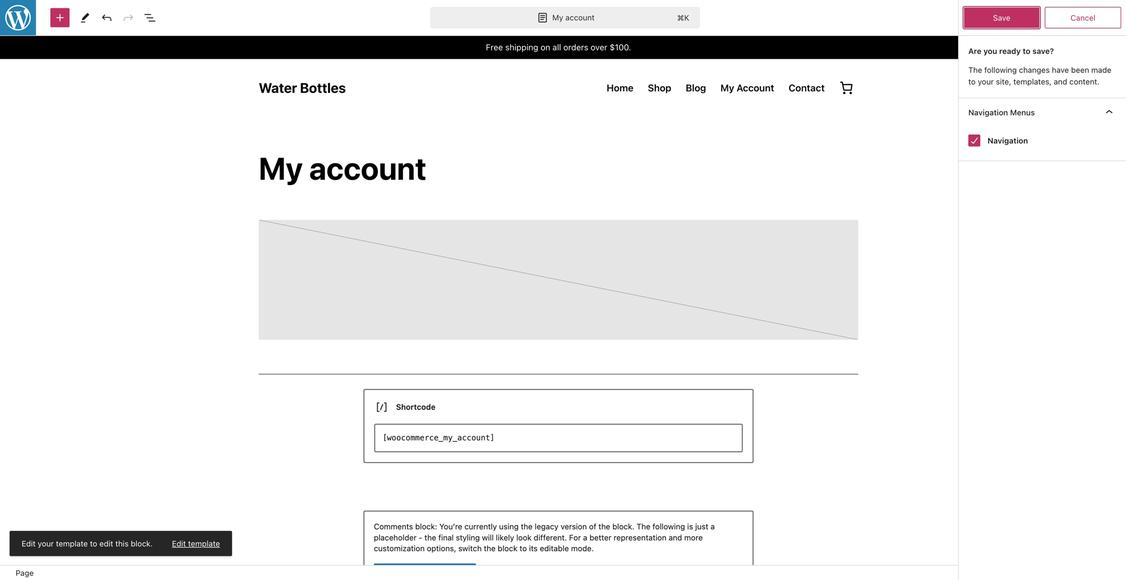 Task type: locate. For each thing, give the bounding box(es) containing it.
to for edit your template to edit this block.
[[90, 540, 97, 549]]

save?
[[1033, 46, 1055, 55]]

navigation for navigation menus
[[969, 108, 1009, 117]]

1 vertical spatial your
[[38, 540, 54, 549]]

edit template
[[172, 540, 220, 549]]

are you ready to save?
[[969, 46, 1055, 55]]

1 edit from the left
[[22, 540, 36, 549]]

to right ready
[[1023, 46, 1031, 55]]

save inside dropdown button
[[998, 13, 1015, 22]]

edit for edit template
[[172, 540, 186, 549]]

2 template from the left
[[188, 540, 220, 549]]

edit
[[22, 540, 36, 549], [172, 540, 186, 549]]

template
[[56, 540, 88, 549], [188, 540, 220, 549]]

2 vertical spatial to
[[90, 540, 97, 549]]

cancel
[[1071, 13, 1096, 22]]

you
[[984, 46, 998, 55]]

0 horizontal spatial your
[[38, 540, 54, 549]]

1 horizontal spatial edit
[[172, 540, 186, 549]]

template inside button
[[188, 540, 220, 549]]

1 horizontal spatial your
[[978, 77, 994, 86]]

1 vertical spatial to
[[969, 77, 976, 86]]

to down the
[[969, 77, 976, 86]]

2 horizontal spatial to
[[1023, 46, 1031, 55]]

1 save from the left
[[994, 13, 1011, 22]]

save
[[994, 13, 1011, 22], [998, 13, 1015, 22]]

1 horizontal spatial template
[[188, 540, 220, 549]]

navigation up navigation checkbox
[[969, 108, 1009, 117]]

0 vertical spatial to
[[1023, 46, 1031, 55]]

redo image
[[121, 10, 136, 25]]

navigation down navigation menus
[[988, 136, 1029, 145]]

made
[[1092, 66, 1112, 75]]

navigation inside navigation menus dropdown button
[[969, 108, 1009, 117]]

0 horizontal spatial edit
[[22, 540, 36, 549]]

undo image
[[100, 10, 114, 25]]

1 vertical spatial navigation
[[988, 136, 1029, 145]]

to left edit
[[90, 540, 97, 549]]

0 horizontal spatial to
[[90, 540, 97, 549]]

save inside button
[[994, 13, 1011, 22]]

your
[[978, 77, 994, 86], [38, 540, 54, 549]]

edit up 'page'
[[22, 540, 36, 549]]

to
[[1023, 46, 1031, 55], [969, 77, 976, 86], [90, 540, 97, 549]]

0 vertical spatial your
[[978, 77, 994, 86]]

edit template button
[[172, 539, 220, 550]]

toggle block inserter image
[[53, 10, 67, 25]]

0 vertical spatial navigation
[[969, 108, 1009, 117]]

2 save from the left
[[998, 13, 1015, 22]]

navigation
[[969, 108, 1009, 117], [988, 136, 1029, 145]]

site icon image
[[0, 0, 37, 37]]

been
[[1072, 66, 1090, 75]]

2 edit from the left
[[172, 540, 186, 549]]

0 horizontal spatial template
[[56, 540, 88, 549]]

⌘k
[[678, 13, 690, 22]]

save for save dropdown button
[[998, 13, 1015, 22]]

edit right block.
[[172, 540, 186, 549]]

1 horizontal spatial to
[[969, 77, 976, 86]]

edit inside edit template button
[[172, 540, 186, 549]]

to for are you ready to save?
[[1023, 46, 1031, 55]]



Task type: vqa. For each thing, say whether or not it's contained in the screenshot.
Trial
no



Task type: describe. For each thing, give the bounding box(es) containing it.
account
[[566, 13, 595, 22]]

have
[[1053, 66, 1070, 75]]

save for save button on the top right of the page
[[994, 13, 1011, 22]]

content.
[[1070, 77, 1100, 86]]

my
[[553, 13, 564, 22]]

following
[[985, 66, 1017, 75]]

navigation for navigation
[[988, 136, 1029, 145]]

save button
[[964, 7, 1041, 28]]

cancel button
[[1045, 7, 1122, 28]]

the
[[969, 66, 983, 75]]

edit your template to edit this block.
[[22, 540, 153, 549]]

my account
[[553, 13, 595, 22]]

save button
[[990, 7, 1022, 28]]

Navigation checkbox
[[969, 135, 981, 147]]

templates,
[[1014, 77, 1052, 86]]

page
[[16, 569, 34, 578]]

your inside the following changes have been made to your site, templates, and content.
[[978, 77, 994, 86]]

1 template from the left
[[56, 540, 88, 549]]

navigation menus button
[[959, 99, 1127, 127]]

navigation menus
[[969, 108, 1036, 117]]

ready
[[1000, 46, 1021, 55]]

editor top bar region
[[0, 0, 1127, 36]]

site,
[[997, 77, 1012, 86]]

this
[[115, 540, 129, 549]]

menus
[[1011, 108, 1036, 117]]

tools image
[[78, 10, 92, 25]]

block.
[[131, 540, 153, 549]]

the following changes have been made to your site, templates, and content.
[[969, 66, 1112, 86]]

list view image
[[143, 10, 157, 25]]

and
[[1054, 77, 1068, 86]]

edit for edit your template to edit this block.
[[22, 540, 36, 549]]

changes
[[1020, 66, 1050, 75]]

to inside the following changes have been made to your site, templates, and content.
[[969, 77, 976, 86]]

are
[[969, 46, 982, 55]]

edit
[[99, 540, 113, 549]]



